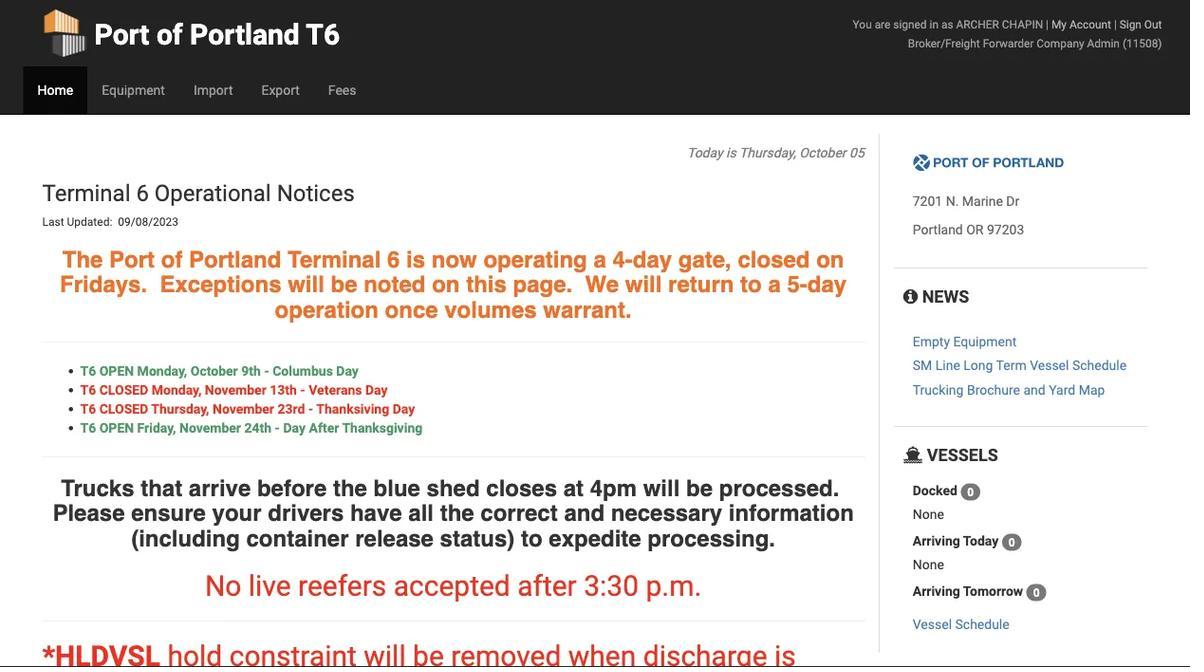 Task type: vqa. For each thing, say whether or not it's contained in the screenshot.
topmost October
yes



Task type: locate. For each thing, give the bounding box(es) containing it.
0 vertical spatial schedule
[[1072, 358, 1127, 373]]

0 vertical spatial thursday,
[[739, 145, 796, 160]]

october left 9th
[[191, 363, 238, 378]]

today is thursday, october 05
[[687, 145, 864, 160]]

as
[[941, 18, 953, 31]]

none up arriving tomorrow 0
[[913, 557, 944, 573]]

0 vertical spatial vessel
[[1030, 358, 1069, 373]]

1 horizontal spatial to
[[740, 271, 762, 298]]

arrive
[[189, 475, 251, 501]]

0 vertical spatial terminal
[[42, 180, 130, 207]]

on left the this on the top of page
[[432, 271, 460, 298]]

a left 4-
[[594, 246, 606, 272]]

0 up tomorrow
[[1009, 536, 1015, 549]]

the
[[333, 475, 367, 501], [440, 500, 474, 526]]

0 vertical spatial of
[[157, 18, 183, 51]]

to inside trucks that arrive before the blue shed closes at 4pm will be processed. please ensure your drivers have all the correct and necessary information (including container release status) to expedite processing.
[[521, 525, 543, 552]]

status)
[[440, 525, 515, 552]]

line
[[936, 358, 960, 373]]

october left '05'
[[799, 145, 846, 160]]

to
[[740, 271, 762, 298], [521, 525, 543, 552]]

forwarder
[[983, 37, 1034, 50]]

be inside trucks that arrive before the blue shed closes at 4pm will be processed. please ensure your drivers have all the correct and necessary information (including container release status) to expedite processing.
[[686, 475, 713, 501]]

closed
[[99, 382, 148, 397], [99, 401, 148, 416]]

(including
[[131, 525, 240, 552]]

1 vertical spatial today
[[963, 534, 999, 549]]

1 horizontal spatial and
[[1024, 382, 1046, 398]]

schedule inside "empty equipment sm line long term vessel schedule trucking brochure and yard map"
[[1072, 358, 1127, 373]]

october for 05
[[799, 145, 846, 160]]

shed
[[427, 475, 480, 501]]

1 horizontal spatial is
[[726, 145, 736, 160]]

be up processing.
[[686, 475, 713, 501]]

0 vertical spatial none
[[913, 507, 944, 523]]

vessel inside "empty equipment sm line long term vessel schedule trucking brochure and yard map"
[[1030, 358, 1069, 373]]

0 horizontal spatial 0
[[967, 486, 974, 499]]

terminal up "last" at the top left of the page
[[42, 180, 130, 207]]

0 vertical spatial open
[[99, 363, 134, 378]]

1 horizontal spatial 6
[[387, 246, 400, 272]]

october inside "t6 open monday, october 9th - columbus day t6 closed monday, november 13th - veterans day t6 closed thursday, november 23rd - thanksiving day t6 open friday, november 24th - day after thanksgiving"
[[191, 363, 238, 378]]

vessel down arriving tomorrow 0
[[913, 617, 952, 633]]

1 vertical spatial thursday,
[[151, 401, 209, 416]]

0 horizontal spatial |
[[1046, 18, 1049, 31]]

after
[[309, 420, 339, 435]]

empty
[[913, 334, 950, 349]]

1 vertical spatial is
[[406, 246, 425, 272]]

1 vertical spatial closed
[[99, 401, 148, 416]]

1 vertical spatial vessel
[[913, 617, 952, 633]]

port of portland t6
[[94, 18, 340, 51]]

day
[[336, 363, 359, 378], [365, 382, 388, 397], [393, 401, 415, 416], [283, 420, 306, 435]]

0 vertical spatial closed
[[99, 382, 148, 397]]

0 vertical spatial 6
[[136, 180, 149, 207]]

0 horizontal spatial terminal
[[42, 180, 130, 207]]

gate,
[[678, 246, 732, 272]]

arriving today 0 none
[[913, 534, 1015, 573]]

vessel schedule
[[913, 617, 1010, 633]]

0 horizontal spatial the
[[333, 475, 367, 501]]

|
[[1046, 18, 1049, 31], [1114, 18, 1117, 31]]

trucks
[[61, 475, 134, 501]]

1 horizontal spatial |
[[1114, 18, 1117, 31]]

0 horizontal spatial 6
[[136, 180, 149, 207]]

open
[[99, 363, 134, 378], [99, 420, 134, 435]]

1 vertical spatial terminal
[[288, 246, 381, 272]]

portland
[[190, 18, 300, 51], [913, 221, 963, 237], [189, 246, 281, 272]]

be left noted
[[331, 271, 357, 298]]

thanksiving
[[316, 401, 389, 416]]

today
[[687, 145, 723, 160], [963, 534, 999, 549]]

1 horizontal spatial on
[[816, 246, 844, 272]]

today inside arriving today 0 none
[[963, 534, 999, 549]]

a
[[594, 246, 606, 272], [768, 271, 781, 298]]

0 vertical spatial october
[[799, 145, 846, 160]]

0 right tomorrow
[[1033, 586, 1040, 599]]

to inside the port of portland terminal 6 is now operating a 4-day gate, closed on fridays .  exceptions will be noted on this page.  we will return to a 5-day operation once volumes warrant.
[[740, 271, 762, 298]]

1 vertical spatial be
[[686, 475, 713, 501]]

we
[[585, 271, 619, 298]]

ship image
[[903, 446, 923, 463]]

2 open from the top
[[99, 420, 134, 435]]

thursday,
[[739, 145, 796, 160], [151, 401, 209, 416]]

arriving down docked 0 none
[[913, 534, 960, 549]]

1 vertical spatial port
[[109, 246, 155, 272]]

0 vertical spatial and
[[1024, 382, 1046, 398]]

0 horizontal spatial be
[[331, 271, 357, 298]]

24th
[[244, 420, 272, 435]]

on
[[816, 246, 844, 272], [432, 271, 460, 298]]

1 none from the top
[[913, 507, 944, 523]]

0 horizontal spatial vessel
[[913, 617, 952, 633]]

0 horizontal spatial schedule
[[955, 617, 1010, 633]]

blue
[[374, 475, 420, 501]]

0 horizontal spatial thursday,
[[151, 401, 209, 416]]

- right 24th
[[275, 420, 280, 435]]

6 up 09/08/2023
[[136, 180, 149, 207]]

1 vertical spatial of
[[161, 246, 183, 272]]

2 none from the top
[[913, 557, 944, 573]]

open down fridays
[[99, 363, 134, 378]]

day left info circle icon on the top right
[[807, 271, 847, 298]]

on right 5-
[[816, 246, 844, 272]]

the right all
[[440, 500, 474, 526]]

1 vertical spatial october
[[191, 363, 238, 378]]

0 vertical spatial portland
[[190, 18, 300, 51]]

sm
[[913, 358, 932, 373]]

1 vertical spatial arriving
[[913, 584, 960, 600]]

1 horizontal spatial schedule
[[1072, 358, 1127, 373]]

my account link
[[1052, 18, 1111, 31]]

yard
[[1049, 382, 1076, 398]]

none down docked
[[913, 507, 944, 523]]

4pm
[[590, 475, 637, 501]]

1 horizontal spatial today
[[963, 534, 999, 549]]

trucking
[[913, 382, 964, 398]]

3:30
[[584, 569, 639, 603]]

the left blue
[[333, 475, 367, 501]]

be
[[331, 271, 357, 298], [686, 475, 713, 501]]

0 vertical spatial to
[[740, 271, 762, 298]]

to up 'after'
[[521, 525, 543, 552]]

october for 9th
[[191, 363, 238, 378]]

0 inside arriving today 0 none
[[1009, 536, 1015, 549]]

- right 9th
[[264, 363, 269, 378]]

2 horizontal spatial 0
[[1033, 586, 1040, 599]]

2 vertical spatial 0
[[1033, 586, 1040, 599]]

0 right docked
[[967, 486, 974, 499]]

thursday, left '05'
[[739, 145, 796, 160]]

schedule down arriving tomorrow 0
[[955, 617, 1010, 633]]

monday,
[[137, 363, 187, 378], [152, 382, 202, 397]]

6 up once at the top left of page
[[387, 246, 400, 272]]

1 arriving from the top
[[913, 534, 960, 549]]

arriving inside arriving today 0 none
[[913, 534, 960, 549]]

1 vertical spatial to
[[521, 525, 543, 552]]

november down 9th
[[205, 382, 266, 397]]

0 horizontal spatial is
[[406, 246, 425, 272]]

2 vertical spatial portland
[[189, 246, 281, 272]]

0 vertical spatial arriving
[[913, 534, 960, 549]]

will right 4pm
[[643, 475, 680, 501]]

terminal up operation
[[288, 246, 381, 272]]

and left yard
[[1024, 382, 1046, 398]]

1 horizontal spatial terminal
[[288, 246, 381, 272]]

5-
[[787, 271, 807, 298]]

1 open from the top
[[99, 363, 134, 378]]

| left sign
[[1114, 18, 1117, 31]]

- down columbus
[[300, 382, 305, 397]]

open left the friday,
[[99, 420, 134, 435]]

0 vertical spatial november
[[205, 382, 266, 397]]

1 horizontal spatial be
[[686, 475, 713, 501]]

accepted
[[394, 569, 510, 603]]

1 vertical spatial november
[[213, 401, 274, 416]]

0 inside arriving tomorrow 0
[[1033, 586, 1040, 599]]

1 horizontal spatial day
[[807, 271, 847, 298]]

november up 24th
[[213, 401, 274, 416]]

is inside the port of portland terminal 6 is now operating a 4-day gate, closed on fridays .  exceptions will be noted on this page.  we will return to a 5-day operation once volumes warrant.
[[406, 246, 425, 272]]

day
[[633, 246, 672, 272], [807, 271, 847, 298]]

1 vertical spatial and
[[564, 500, 605, 526]]

9th
[[241, 363, 261, 378]]

a left 5-
[[768, 271, 781, 298]]

0 horizontal spatial october
[[191, 363, 238, 378]]

1 vertical spatial 6
[[387, 246, 400, 272]]

once
[[385, 296, 438, 323]]

1 horizontal spatial vessel
[[1030, 358, 1069, 373]]

arriving up vessel schedule
[[913, 584, 960, 600]]

0 horizontal spatial and
[[564, 500, 605, 526]]

0 vertical spatial monday,
[[137, 363, 187, 378]]

noted
[[364, 271, 426, 298]]

1 horizontal spatial 0
[[1009, 536, 1015, 549]]

company
[[1037, 37, 1084, 50]]

0 horizontal spatial to
[[521, 525, 543, 552]]

portland inside the port of portland terminal 6 is now operating a 4-day gate, closed on fridays .  exceptions will be noted on this page.  we will return to a 5-day operation once volumes warrant.
[[189, 246, 281, 272]]

schedule up map on the right bottom of page
[[1072, 358, 1127, 373]]

1 vertical spatial none
[[913, 557, 944, 573]]

have
[[350, 500, 402, 526]]

terminal
[[42, 180, 130, 207], [288, 246, 381, 272]]

marine
[[962, 193, 1003, 209]]

archer
[[956, 18, 999, 31]]

0 horizontal spatial today
[[687, 145, 723, 160]]

port
[[94, 18, 149, 51], [109, 246, 155, 272]]

6
[[136, 180, 149, 207], [387, 246, 400, 272]]

0 inside docked 0 none
[[967, 486, 974, 499]]

vessel up yard
[[1030, 358, 1069, 373]]

and right correct
[[564, 500, 605, 526]]

0 vertical spatial 0
[[967, 486, 974, 499]]

november left 24th
[[179, 420, 241, 435]]

day left gate,
[[633, 246, 672, 272]]

october
[[799, 145, 846, 160], [191, 363, 238, 378]]

97203
[[987, 221, 1024, 237]]

1 vertical spatial open
[[99, 420, 134, 435]]

that
[[141, 475, 182, 501]]

november
[[205, 382, 266, 397], [213, 401, 274, 416], [179, 420, 241, 435]]

your
[[212, 500, 262, 526]]

terminal 6 operational notices last updated:  09/08/2023
[[42, 180, 360, 229]]

empty equipment link
[[913, 334, 1017, 349]]

thursday, inside "t6 open monday, october 9th - columbus day t6 closed monday, november 13th - veterans day t6 closed thursday, november 23rd - thanksiving day t6 open friday, november 24th - day after thanksgiving"
[[151, 401, 209, 416]]

you are signed in as archer chapin | my account | sign out broker/freight forwarder company admin (11508)
[[853, 18, 1162, 50]]

terminal inside the port of portland terminal 6 is now operating a 4-day gate, closed on fridays .  exceptions will be noted on this page.  we will return to a 5-day operation once volumes warrant.
[[288, 246, 381, 272]]

processed.
[[719, 475, 839, 501]]

- right 23rd
[[308, 401, 313, 416]]

23rd
[[278, 401, 305, 416]]

in
[[930, 18, 939, 31]]

will inside trucks that arrive before the blue shed closes at 4pm will be processed. please ensure your drivers have all the correct and necessary information (including container release status) to expedite processing.
[[643, 475, 680, 501]]

sign out link
[[1120, 18, 1162, 31]]

veterans
[[309, 382, 362, 397]]

tomorrow
[[963, 584, 1023, 600]]

| left my
[[1046, 18, 1049, 31]]

to left 5-
[[740, 271, 762, 298]]

none
[[913, 507, 944, 523], [913, 557, 944, 573]]

1 horizontal spatial october
[[799, 145, 846, 160]]

2 arriving from the top
[[913, 584, 960, 600]]

1 vertical spatial 0
[[1009, 536, 1015, 549]]

thursday, up the friday,
[[151, 401, 209, 416]]

information
[[729, 500, 854, 526]]

0 vertical spatial be
[[331, 271, 357, 298]]

before
[[257, 475, 327, 501]]

will right we
[[625, 271, 662, 298]]



Task type: describe. For each thing, give the bounding box(es) containing it.
container
[[246, 525, 349, 552]]

release
[[355, 525, 434, 552]]

closes
[[486, 475, 557, 501]]

all
[[408, 500, 434, 526]]

of inside the port of portland terminal 6 is now operating a 4-day gate, closed on fridays .  exceptions will be noted on this page.  we will return to a 5-day operation once volumes warrant.
[[161, 246, 183, 272]]

operating
[[483, 246, 587, 272]]

arriving for tomorrow
[[913, 584, 960, 600]]

exceptions
[[160, 271, 281, 298]]

ensure
[[131, 500, 206, 526]]

and inside "empty equipment sm line long term vessel schedule trucking brochure and yard map"
[[1024, 382, 1046, 398]]

t6 open monday, october 9th - columbus day t6 closed monday, november 13th - veterans day t6 closed thursday, november 23rd - thanksiving day t6 open friday, november 24th - day after thanksgiving
[[80, 363, 423, 435]]

1 vertical spatial portland
[[913, 221, 963, 237]]

docked 0 none
[[913, 483, 974, 523]]

at
[[563, 475, 584, 501]]

notices
[[277, 180, 355, 207]]

closed
[[738, 246, 810, 272]]

fridays
[[60, 271, 141, 298]]

equipment
[[953, 334, 1017, 349]]

the
[[62, 246, 103, 272]]

day up veterans
[[336, 363, 359, 378]]

0 for tomorrow
[[1033, 586, 1040, 599]]

please
[[53, 500, 125, 526]]

chapin
[[1002, 18, 1043, 31]]

1 vertical spatial monday,
[[152, 382, 202, 397]]

correct
[[481, 500, 558, 526]]

1 | from the left
[[1046, 18, 1049, 31]]

1 vertical spatial schedule
[[955, 617, 1010, 633]]

this
[[466, 271, 507, 298]]

1 closed from the top
[[99, 382, 148, 397]]

0 vertical spatial today
[[687, 145, 723, 160]]

the port of portland terminal 6 is now operating a 4-day gate, closed on fridays .  exceptions will be noted on this page.  we will return to a 5-day operation once volumes warrant.
[[60, 246, 847, 323]]

are
[[875, 18, 891, 31]]

long
[[964, 358, 993, 373]]

port of portland t6 link
[[42, 0, 340, 66]]

brochure
[[967, 382, 1020, 398]]

port of portland t6 image
[[913, 154, 1065, 173]]

and inside trucks that arrive before the blue shed closes at 4pm will be processed. please ensure your drivers have all the correct and necessary information (including container release status) to expedite processing.
[[564, 500, 605, 526]]

0 horizontal spatial day
[[633, 246, 672, 272]]

news
[[918, 286, 969, 306]]

empty equipment sm line long term vessel schedule trucking brochure and yard map
[[913, 334, 1127, 398]]

2 | from the left
[[1114, 18, 1117, 31]]

none inside docked 0 none
[[913, 507, 944, 523]]

day up thanksiving
[[365, 382, 388, 397]]

thanksgiving
[[342, 420, 423, 435]]

0 for today
[[1009, 536, 1015, 549]]

vessels
[[923, 445, 998, 465]]

friday,
[[137, 420, 176, 435]]

portland inside "port of portland t6" link
[[190, 18, 300, 51]]

terminal inside the terminal 6 operational notices last updated:  09/08/2023
[[42, 180, 130, 207]]

columbus
[[273, 363, 333, 378]]

day down 23rd
[[283, 420, 306, 435]]

6 inside the terminal 6 operational notices last updated:  09/08/2023
[[136, 180, 149, 207]]

after
[[517, 569, 577, 603]]

reefers
[[298, 569, 387, 603]]

2 closed from the top
[[99, 401, 148, 416]]

0 horizontal spatial on
[[432, 271, 460, 298]]

will right the exceptions at the top left
[[288, 271, 324, 298]]

2 vertical spatial november
[[179, 420, 241, 435]]

sm line long term vessel schedule link
[[913, 358, 1127, 373]]

warrant.
[[543, 296, 632, 323]]

processing.
[[648, 525, 775, 552]]

portland or 97203
[[913, 221, 1024, 237]]

map
[[1079, 382, 1105, 398]]

(11508)
[[1123, 37, 1162, 50]]

necessary
[[611, 500, 722, 526]]

live
[[248, 569, 291, 603]]

be inside the port of portland terminal 6 is now operating a 4-day gate, closed on fridays .  exceptions will be noted on this page.  we will return to a 5-day operation once volumes warrant.
[[331, 271, 357, 298]]

admin
[[1087, 37, 1120, 50]]

operation
[[275, 296, 379, 323]]

4-
[[613, 246, 633, 272]]

0 vertical spatial port
[[94, 18, 149, 51]]

last
[[42, 215, 64, 229]]

13th
[[270, 382, 297, 397]]

1 horizontal spatial thursday,
[[739, 145, 796, 160]]

6 inside the port of portland terminal 6 is now operating a 4-day gate, closed on fridays .  exceptions will be noted on this page.  we will return to a 5-day operation once volumes warrant.
[[387, 246, 400, 272]]

port inside the port of portland terminal 6 is now operating a 4-day gate, closed on fridays .  exceptions will be noted on this page.  we will return to a 5-day operation once volumes warrant.
[[109, 246, 155, 272]]

sign
[[1120, 18, 1142, 31]]

of inside "port of portland t6" link
[[157, 18, 183, 51]]

1 horizontal spatial the
[[440, 500, 474, 526]]

t6 inside "port of portland t6" link
[[306, 18, 340, 51]]

trucking brochure and yard map link
[[913, 382, 1105, 398]]

0 horizontal spatial a
[[594, 246, 606, 272]]

arriving for today
[[913, 534, 960, 549]]

09/08/2023
[[118, 215, 178, 229]]

or
[[966, 221, 984, 237]]

0 vertical spatial is
[[726, 145, 736, 160]]

signed
[[893, 18, 927, 31]]

no live reefers accepted after 3:30 p.m.
[[205, 569, 702, 603]]

vessel schedule link
[[913, 617, 1010, 633]]

info circle image
[[903, 287, 918, 304]]

term
[[996, 358, 1027, 373]]

1 horizontal spatial a
[[768, 271, 781, 298]]

drivers
[[268, 500, 344, 526]]

no
[[205, 569, 241, 603]]

arriving tomorrow 0
[[913, 584, 1040, 600]]

day up thanksgiving
[[393, 401, 415, 416]]

expedite
[[549, 525, 641, 552]]

7201
[[913, 193, 943, 209]]

broker/freight
[[908, 37, 980, 50]]

account
[[1070, 18, 1111, 31]]

n.
[[946, 193, 959, 209]]

trucks that arrive before the blue shed closes at 4pm will be processed. please ensure your drivers have all the correct and necessary information (including container release status) to expedite processing.
[[53, 475, 854, 552]]

docked
[[913, 483, 958, 499]]

dr
[[1006, 193, 1020, 209]]

out
[[1144, 18, 1162, 31]]

none inside arriving today 0 none
[[913, 557, 944, 573]]



